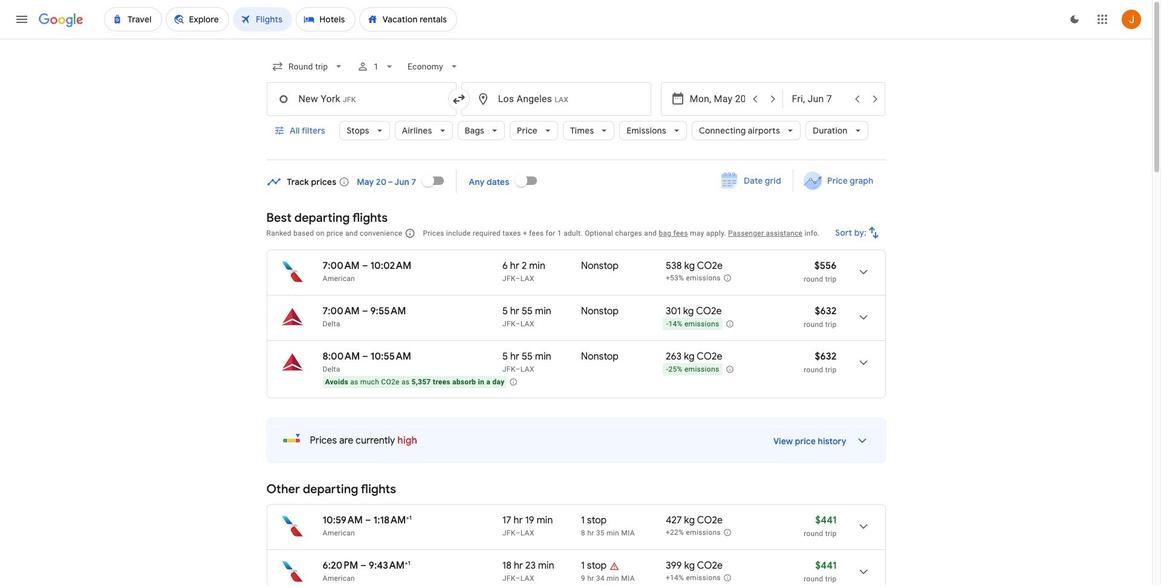 Task type: describe. For each thing, give the bounding box(es) containing it.
441 US dollars text field
[[816, 560, 837, 572]]

swap origin and destination. image
[[452, 92, 466, 107]]

Return text field
[[792, 83, 848, 116]]

total duration 5 hr 55 min. element for carbon emissions estimate: 301 kilograms. -14% emissions. learn more about this emissions estimate icon nonstop flight. element
[[503, 306, 581, 320]]

Departure time: 10:59 AM. text field
[[323, 515, 363, 527]]

nonstop flight. element for carbon emissions estimate: 301 kilograms. -14% emissions. learn more about this emissions estimate icon
[[581, 306, 619, 320]]

carbon emissions estimate: 301 kilograms. -14% emissions. learn more about this emissions estimate image
[[726, 320, 735, 329]]

leaves john f. kennedy international airport at 7:00 am on monday, may 20 and arrives at los angeles international airport at 10:02 am on monday, may 20. element
[[323, 260, 412, 272]]

Where to? Los Angeles LAX text field
[[461, 82, 651, 116]]

Departure time: 7:00 AM. text field
[[323, 306, 360, 318]]

556 US dollars text field
[[815, 260, 837, 272]]

1 1 stop flight. element from the top
[[581, 515, 607, 529]]

Arrival time: 9:55 AM. text field
[[371, 306, 406, 318]]

leaves john f. kennedy international airport at 6:20 pm on monday, may 20 and arrives at los angeles international airport at 9:43 am on tuesday, may 21. element
[[323, 560, 411, 572]]

find the best price region
[[267, 166, 886, 202]]

flight details. leaves john f. kennedy international airport at 10:59 am on monday, may 20 and arrives at los angeles international airport at 1:18 am on tuesday, may 21. image
[[849, 513, 878, 542]]

leaves john f. kennedy international airport at 7:00 am on monday, may 20 and arrives at los angeles international airport at 9:55 am on monday, may 20. element
[[323, 306, 406, 318]]

change appearance image
[[1061, 5, 1090, 34]]

Arrival time: 9:43 AM on  Tuesday, May 21. text field
[[369, 560, 411, 572]]

learn more about tracked prices image
[[339, 176, 350, 187]]

632 us dollars text field for carbon emissions estimate: 263 kilograms. -25% emissions. learn more about this emissions estimate icon
[[815, 351, 837, 363]]

total duration 5 hr 55 min. element for nonstop flight. element associated with carbon emissions estimate: 263 kilograms. -25% emissions. learn more about this emissions estimate icon
[[503, 351, 581, 365]]



Task type: vqa. For each thing, say whether or not it's contained in the screenshot.
bottommost JFK
no



Task type: locate. For each thing, give the bounding box(es) containing it.
1 vertical spatial total duration 5 hr 55 min. element
[[503, 351, 581, 365]]

2 1 stop flight. element from the top
[[581, 560, 607, 574]]

Arrival time: 1:18 AM on  Tuesday, May 21. text field
[[374, 514, 412, 527]]

1 vertical spatial 632 us dollars text field
[[815, 351, 837, 363]]

Departure time: 7:00 AM. text field
[[323, 260, 360, 272]]

learn more about ranking image
[[405, 228, 416, 239]]

Arrival time: 10:55 AM. text field
[[371, 351, 411, 363]]

632 us dollars text field for carbon emissions estimate: 301 kilograms. -14% emissions. learn more about this emissions estimate icon
[[815, 306, 837, 318]]

1 nonstop flight. element from the top
[[581, 260, 619, 274]]

leaves john f. kennedy international airport at 8:00 am on monday, may 20 and arrives at los angeles international airport at 10:55 am on monday, may 20. element
[[323, 351, 411, 363]]

2 total duration 5 hr 55 min. element from the top
[[503, 351, 581, 365]]

1 stop flight. element
[[581, 515, 607, 529], [581, 560, 607, 574]]

3 nonstop flight. element from the top
[[581, 351, 619, 365]]

2 632 us dollars text field from the top
[[815, 351, 837, 363]]

nonstop flight. element for the carbon emissions estimate: 538 kilograms. +53% emissions. learn more about this emissions estimate image
[[581, 260, 619, 274]]

flight details. leaves john f. kennedy international airport at 6:20 pm on monday, may 20 and arrives at los angeles international airport at 9:43 am on tuesday, may 21. image
[[849, 558, 878, 586]]

Arrival time: 10:02 AM. text field
[[371, 260, 412, 272]]

0 vertical spatial nonstop flight. element
[[581, 260, 619, 274]]

nonstop flight. element
[[581, 260, 619, 274], [581, 306, 619, 320], [581, 351, 619, 365]]

2 vertical spatial nonstop flight. element
[[581, 351, 619, 365]]

total duration 17 hr 19 min. element
[[503, 515, 581, 529]]

Departure time: 8:00 AM. text field
[[323, 351, 360, 363]]

total duration 6 hr 2 min. element
[[503, 260, 581, 274]]

None search field
[[267, 52, 886, 160]]

0 vertical spatial 1 stop flight. element
[[581, 515, 607, 529]]

Departure time: 6:20 PM. text field
[[323, 560, 358, 572]]

main menu image
[[15, 12, 29, 27]]

main content
[[267, 166, 886, 586]]

1 632 us dollars text field from the top
[[815, 306, 837, 318]]

2 nonstop flight. element from the top
[[581, 306, 619, 320]]

carbon emissions estimate: 427 kilograms. +22% emissions. learn more about this emissions estimate image
[[724, 529, 732, 537]]

Departure text field
[[690, 83, 746, 116]]

1 vertical spatial 1 stop flight. element
[[581, 560, 607, 574]]

carbon emissions estimate: 263 kilograms. -25% emissions. learn more about this emissions estimate image
[[726, 366, 735, 374]]

0 vertical spatial 632 us dollars text field
[[815, 306, 837, 318]]

leaves john f. kennedy international airport at 10:59 am on monday, may 20 and arrives at los angeles international airport at 1:18 am on tuesday, may 21. element
[[323, 514, 412, 527]]

total duration 5 hr 55 min. element
[[503, 306, 581, 320], [503, 351, 581, 365]]

nonstop flight. element for carbon emissions estimate: 263 kilograms. -25% emissions. learn more about this emissions estimate icon
[[581, 351, 619, 365]]

total duration 18 hr 23 min. element
[[503, 560, 581, 574]]

None field
[[267, 52, 350, 81], [403, 52, 465, 81], [267, 52, 350, 81], [403, 52, 465, 81]]

1 vertical spatial nonstop flight. element
[[581, 306, 619, 320]]

carbon emissions estimate: 399 kilograms. +14% emissions. learn more about this emissions estimate image
[[724, 574, 732, 583]]

0 vertical spatial total duration 5 hr 55 min. element
[[503, 306, 581, 320]]

Where from? New York JFK text field
[[267, 82, 457, 116]]

1 total duration 5 hr 55 min. element from the top
[[503, 306, 581, 320]]

total duration 5 hr 55 min. element down total duration 6 hr 2 min. element
[[503, 306, 581, 320]]

632 US dollars text field
[[815, 306, 837, 318], [815, 351, 837, 363]]

loading results progress bar
[[0, 39, 1153, 41]]

avoids as much co2e as 5357 trees absorb in a day. learn more about this calculation. image
[[510, 378, 518, 387]]

441 US dollars text field
[[816, 515, 837, 527]]

carbon emissions estimate: 538 kilograms. +53% emissions. learn more about this emissions estimate image
[[724, 274, 732, 283]]

total duration 5 hr 55 min. element up avoids as much co2e as 5357 trees absorb in a day. learn more about this calculation. icon
[[503, 351, 581, 365]]



